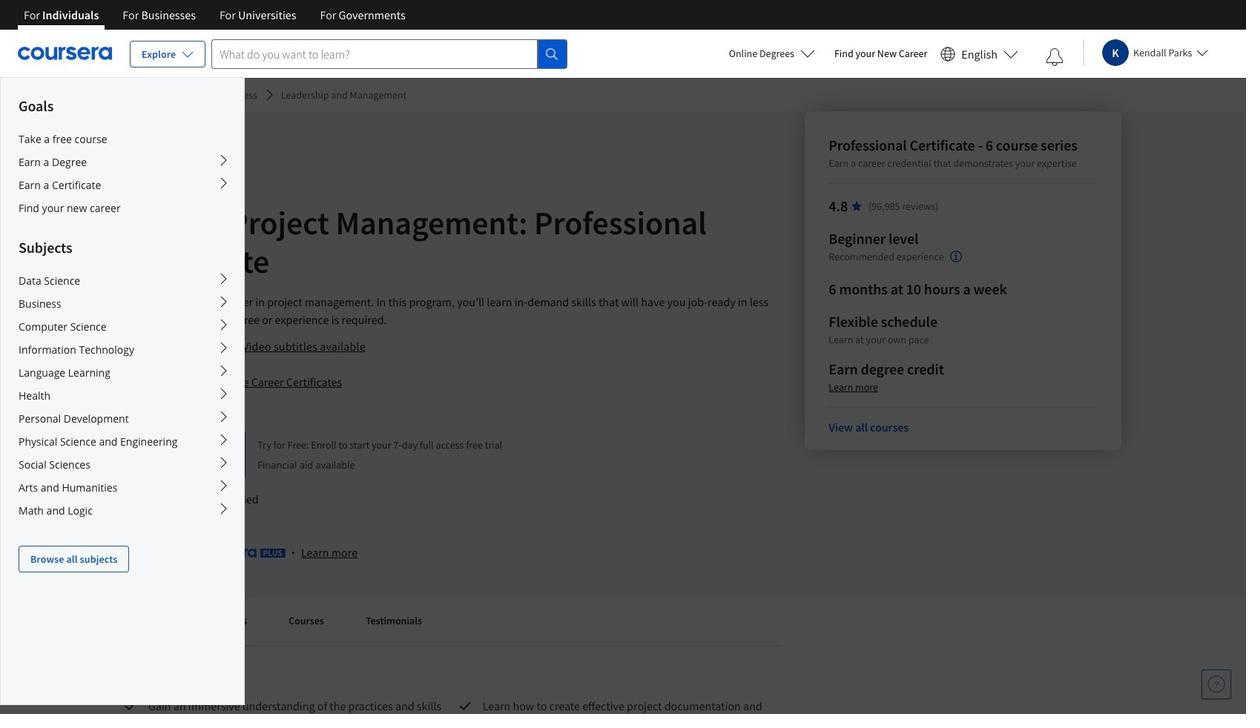 Task type: vqa. For each thing, say whether or not it's contained in the screenshot.
Coursera image
yes



Task type: locate. For each thing, give the bounding box(es) containing it.
information about difficulty level pre-requisites. image
[[950, 251, 962, 263]]

banner navigation
[[12, 0, 418, 30]]

google image
[[125, 159, 227, 192]]

None search field
[[212, 39, 568, 69]]

explore menu element
[[1, 78, 244, 573]]



Task type: describe. For each thing, give the bounding box(es) containing it.
coursera image
[[18, 42, 112, 66]]

help center image
[[1208, 676, 1226, 694]]

coursera plus image
[[195, 549, 286, 558]]

learn more about degree credit element
[[829, 380, 879, 395]]

What do you want to learn? text field
[[212, 39, 538, 69]]



